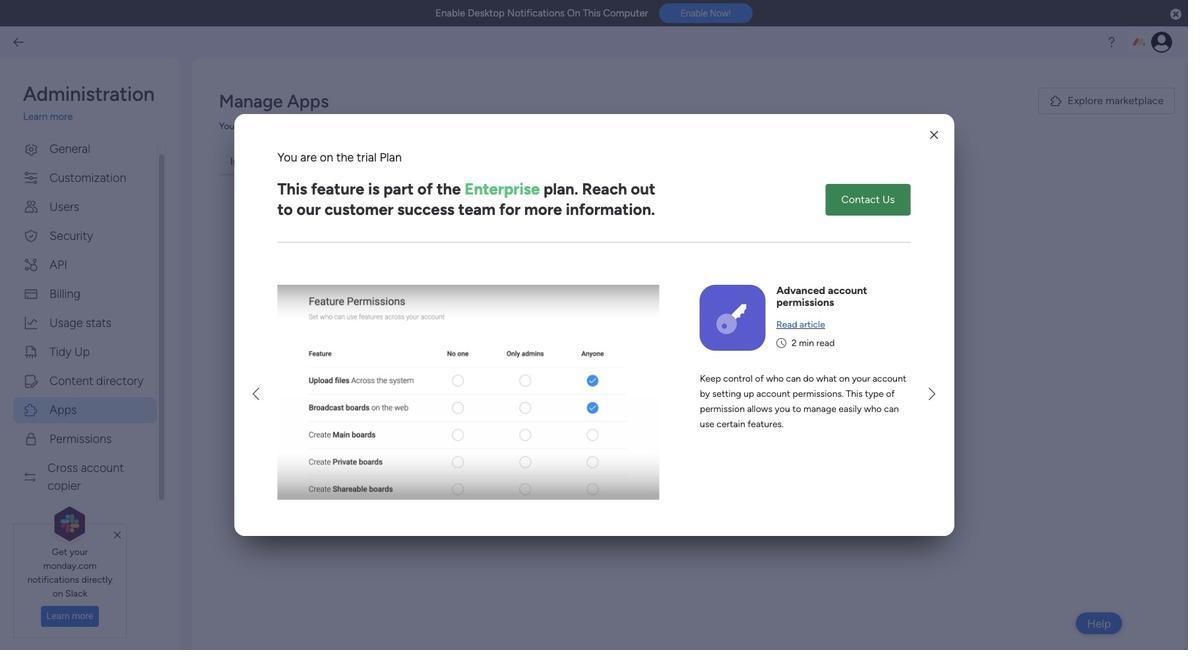 Task type: vqa. For each thing, say whether or not it's contained in the screenshot.
middle Supermetrics
no



Task type: locate. For each thing, give the bounding box(es) containing it.
0 horizontal spatial on
[[53, 589, 63, 600]]

0 vertical spatial to
[[278, 200, 293, 219]]

you
[[219, 121, 235, 132], [278, 150, 297, 165]]

apps right no
[[650, 329, 682, 346]]

of up success
[[418, 180, 433, 199]]

learn down 'slack'
[[47, 611, 70, 622]]

more down 'slack'
[[72, 611, 93, 622]]

1 horizontal spatial of
[[755, 373, 764, 384]]

to left manage
[[793, 404, 802, 415]]

you inside discover powerful apps and integrations to perfectly customize your workflow any way you want.
[[754, 376, 771, 388]]

you up features.
[[775, 404, 790, 415]]

apps button
[[13, 398, 156, 423]]

apps left in
[[394, 121, 414, 132]]

can down perfectly
[[786, 373, 801, 384]]

and up workflow
[[688, 360, 705, 372]]

discover
[[577, 360, 617, 372]]

1 vertical spatial of
[[755, 373, 764, 384]]

on
[[320, 150, 333, 165], [839, 373, 850, 384], [53, 589, 63, 600]]

1 vertical spatial marketplace
[[697, 418, 755, 430]]

0 horizontal spatial of
[[418, 180, 433, 199]]

who down perfectly
[[766, 373, 784, 384]]

1 vertical spatial on
[[839, 373, 850, 384]]

your up 'type'
[[852, 373, 871, 384]]

more inside administration learn more
[[50, 111, 73, 123]]

powerful
[[620, 360, 660, 372]]

allows
[[747, 404, 773, 415]]

your inside discover powerful apps and integrations to perfectly customize your workflow any way you want.
[[646, 376, 667, 388]]

explore app marketplace
[[639, 418, 755, 430]]

to inside discover powerful apps and integrations to perfectly customize your workflow any way you want.
[[765, 360, 775, 372]]

1 horizontal spatial enable
[[681, 8, 708, 19]]

plan. reach out to our customer success team for more information.
[[278, 180, 656, 219]]

contact us
[[842, 193, 895, 206]]

learn more link
[[23, 110, 166, 124]]

0 vertical spatial on
[[320, 150, 333, 165]]

0 vertical spatial learn
[[23, 111, 48, 123]]

0 vertical spatial this
[[583, 7, 601, 19]]

on inside keep control of who can do what on your account by setting up account permissions. this type of permission allows you to manage easily who can use certain features.
[[839, 373, 850, 384]]

type
[[865, 388, 884, 400]]

tab list
[[219, 149, 1175, 176]]

1 horizontal spatial you
[[775, 404, 790, 415]]

can right easily
[[884, 404, 899, 415]]

manage
[[804, 404, 837, 415]]

help button
[[1076, 613, 1123, 635]]

enable left now!
[[681, 8, 708, 19]]

account right advanced
[[828, 284, 868, 297]]

enable for enable now!
[[681, 8, 708, 19]]

2 vertical spatial more
[[72, 611, 93, 622]]

pending
[[320, 155, 358, 168]]

1 vertical spatial can
[[786, 373, 801, 384]]

enable left desktop
[[436, 7, 465, 19]]

permissions
[[777, 296, 835, 309]]

0 horizontal spatial to
[[278, 200, 293, 219]]

apps inside discover powerful apps and integrations to perfectly customize your workflow any way you want.
[[663, 360, 686, 372]]

advanced
[[777, 284, 826, 297]]

are
[[300, 150, 317, 165]]

can left install,
[[237, 121, 252, 132]]

1 vertical spatial who
[[864, 404, 882, 415]]

1 horizontal spatial you
[[278, 150, 297, 165]]

customize
[[596, 376, 644, 388]]

you up up
[[754, 376, 771, 388]]

cross account copier
[[48, 461, 124, 493]]

1 vertical spatial explore
[[639, 418, 674, 430]]

more inside plan. reach out to our customer success team for more information.
[[524, 200, 562, 219]]

cross account copier button
[[13, 456, 156, 499]]

reach
[[582, 180, 627, 199]]

0 vertical spatial and
[[346, 121, 361, 132]]

installed
[[686, 329, 743, 346]]

slack
[[65, 589, 87, 600]]

on right are at the left top
[[320, 150, 333, 165]]

you down manage
[[219, 121, 235, 132]]

directly
[[81, 575, 113, 586]]

0 vertical spatial the
[[336, 150, 354, 165]]

2 vertical spatial of
[[886, 388, 895, 400]]

no
[[627, 329, 646, 346]]

read article
[[777, 319, 825, 331]]

0 horizontal spatial enable
[[436, 7, 465, 19]]

plan
[[380, 150, 402, 165]]

apps down content
[[49, 403, 77, 417]]

1 vertical spatial the
[[437, 180, 461, 199]]

1 horizontal spatial who
[[864, 404, 882, 415]]

learn
[[23, 111, 48, 123], [47, 611, 70, 622]]

usage
[[49, 316, 83, 330]]

apps inside button
[[49, 403, 77, 417]]

1 horizontal spatial marketplace
[[1106, 94, 1164, 107]]

0 horizontal spatial this
[[278, 180, 307, 199]]

1 vertical spatial learn
[[47, 611, 70, 622]]

0 horizontal spatial you
[[754, 376, 771, 388]]

you inside keep control of who can do what on your account by setting up account permissions. this type of permission allows you to manage easily who can use certain features.
[[775, 404, 790, 415]]

more inside learn more button
[[72, 611, 93, 622]]

use
[[700, 419, 715, 430]]

0 vertical spatial you
[[754, 376, 771, 388]]

who down 'type'
[[864, 404, 882, 415]]

of right 'type'
[[886, 388, 895, 400]]

apps up workflow
[[663, 360, 686, 372]]

0 horizontal spatial explore
[[639, 418, 674, 430]]

1 horizontal spatial this
[[583, 7, 601, 19]]

0 vertical spatial can
[[237, 121, 252, 132]]

stats
[[86, 316, 112, 330]]

1 horizontal spatial can
[[786, 373, 801, 384]]

2 vertical spatial apps
[[49, 403, 77, 417]]

your down the powerful
[[646, 376, 667, 388]]

more up general in the top of the page
[[50, 111, 73, 123]]

integrations
[[708, 360, 763, 372]]

1 vertical spatial you
[[775, 404, 790, 415]]

marketplace down permission
[[697, 418, 755, 430]]

0 horizontal spatial marketplace
[[697, 418, 755, 430]]

close image
[[930, 130, 938, 140]]

of
[[418, 180, 433, 199], [755, 373, 764, 384], [886, 388, 895, 400]]

0 horizontal spatial you
[[219, 121, 235, 132]]

this right on on the top of page
[[583, 7, 601, 19]]

0 vertical spatial apps
[[287, 90, 329, 112]]

to left our
[[278, 200, 293, 219]]

1 vertical spatial to
[[765, 360, 775, 372]]

2 horizontal spatial can
[[884, 404, 899, 415]]

apps up update,
[[287, 90, 329, 112]]

account down permissions button
[[81, 461, 124, 475]]

dapulse x slim image
[[114, 530, 121, 542]]

our
[[297, 200, 321, 219]]

enable
[[436, 7, 465, 19], [681, 8, 708, 19]]

2 horizontal spatial on
[[839, 373, 850, 384]]

2 min read
[[792, 338, 835, 349]]

explore app marketplace button
[[628, 411, 766, 438]]

plan.
[[544, 180, 579, 199]]

and right enable
[[346, 121, 361, 132]]

2 horizontal spatial of
[[886, 388, 895, 400]]

you
[[754, 376, 771, 388], [775, 404, 790, 415]]

on right what on the bottom of page
[[839, 373, 850, 384]]

more down plan.
[[524, 200, 562, 219]]

0 vertical spatial more
[[50, 111, 73, 123]]

2 vertical spatial apps
[[663, 360, 686, 372]]

directory
[[96, 374, 144, 388]]

1 horizontal spatial and
[[688, 360, 705, 372]]

explore
[[1068, 94, 1103, 107], [639, 418, 674, 430]]

api button
[[13, 252, 156, 278]]

customization button
[[13, 165, 156, 191]]

marketplace
[[1106, 94, 1164, 107], [697, 418, 755, 430]]

your inside get your monday.com notifications directly on slack
[[70, 547, 88, 558]]

up
[[74, 345, 90, 359]]

is
[[368, 180, 380, 199]]

1 horizontal spatial explore
[[1068, 94, 1103, 107]]

out
[[631, 180, 656, 199]]

content
[[49, 374, 93, 388]]

explore for explore marketplace
[[1068, 94, 1103, 107]]

2 vertical spatial on
[[53, 589, 63, 600]]

control
[[724, 373, 753, 384]]

you left are at the left top
[[278, 150, 297, 165]]

0 vertical spatial you
[[219, 121, 235, 132]]

0 horizontal spatial the
[[336, 150, 354, 165]]

1 vertical spatial and
[[688, 360, 705, 372]]

1 vertical spatial you
[[278, 150, 297, 165]]

0 vertical spatial explore
[[1068, 94, 1103, 107]]

explore marketplace
[[1068, 94, 1164, 107]]

your
[[426, 121, 445, 132], [852, 373, 871, 384], [646, 376, 667, 388], [70, 547, 88, 558]]

more
[[50, 111, 73, 123], [524, 200, 562, 219], [72, 611, 93, 622]]

1 horizontal spatial to
[[765, 360, 775, 372]]

of right way
[[755, 373, 764, 384]]

1 vertical spatial more
[[524, 200, 562, 219]]

1 horizontal spatial the
[[437, 180, 461, 199]]

1 horizontal spatial on
[[320, 150, 333, 165]]

0 vertical spatial who
[[766, 373, 784, 384]]

the left trial
[[336, 150, 354, 165]]

v2 clock thin image
[[777, 337, 787, 351]]

read article link
[[777, 319, 825, 331]]

in
[[417, 121, 424, 132]]

2 horizontal spatial to
[[793, 404, 802, 415]]

apps left are at the left top
[[273, 155, 297, 168]]

to up want.
[[765, 360, 775, 372]]

the
[[336, 150, 354, 165], [437, 180, 461, 199]]

2
[[792, 338, 797, 349]]

billing
[[49, 287, 80, 301]]

2 vertical spatial this
[[846, 388, 863, 400]]

learn down administration
[[23, 111, 48, 123]]

0 horizontal spatial and
[[346, 121, 361, 132]]

monday.com
[[43, 561, 97, 572]]

arrow right new image
[[929, 385, 936, 405]]

installed apps
[[230, 155, 297, 168]]

your up the monday.com
[[70, 547, 88, 558]]

who
[[766, 373, 784, 384], [864, 404, 882, 415]]

security
[[49, 229, 93, 243]]

on down the notifications
[[53, 589, 63, 600]]

learn inside button
[[47, 611, 70, 622]]

this inside keep control of who can do what on your account by setting up account permissions. this type of permission allows you to manage easily who can use certain features.
[[846, 388, 863, 400]]

the up success
[[437, 180, 461, 199]]

contact
[[842, 193, 880, 206]]

this up our
[[278, 180, 307, 199]]

account down want.
[[757, 388, 791, 400]]

apps
[[287, 90, 329, 112], [273, 155, 297, 168], [49, 403, 77, 417]]

dapulse close image
[[1171, 8, 1182, 21]]

2 horizontal spatial this
[[846, 388, 863, 400]]

no apps installed yet
[[627, 329, 767, 346]]

read
[[817, 338, 835, 349]]

learn more button
[[41, 606, 99, 628]]

article
[[800, 319, 825, 331]]

this up easily
[[846, 388, 863, 400]]

pending installs link
[[309, 150, 404, 174]]

1 vertical spatial apps
[[273, 155, 297, 168]]

2 vertical spatial to
[[793, 404, 802, 415]]

0 vertical spatial marketplace
[[1106, 94, 1164, 107]]

enable inside button
[[681, 8, 708, 19]]

marketplace down help image
[[1106, 94, 1164, 107]]

part
[[384, 180, 414, 199]]

to
[[278, 200, 293, 219], [765, 360, 775, 372], [793, 404, 802, 415]]

by
[[700, 388, 710, 400]]



Task type: describe. For each thing, give the bounding box(es) containing it.
cross
[[48, 461, 78, 475]]

disable
[[363, 121, 392, 132]]

billing button
[[13, 281, 156, 307]]

keep
[[700, 373, 721, 384]]

this feature is part of the enterprise
[[278, 180, 540, 199]]

success
[[397, 200, 455, 219]]

tidy
[[49, 345, 71, 359]]

computer
[[603, 7, 649, 19]]

enable desktop notifications on this computer
[[436, 7, 649, 19]]

certain
[[717, 419, 746, 430]]

usage stats
[[49, 316, 112, 330]]

read
[[777, 319, 798, 331]]

to inside keep control of who can do what on your account by setting up account permissions. this type of permission allows you to manage easily who can use certain features.
[[793, 404, 802, 415]]

explore for explore app marketplace
[[639, 418, 674, 430]]

0 vertical spatial apps
[[394, 121, 414, 132]]

perfectly
[[777, 360, 817, 372]]

us
[[883, 193, 895, 206]]

tab list containing installed apps
[[219, 149, 1175, 176]]

0 vertical spatial of
[[418, 180, 433, 199]]

0 horizontal spatial can
[[237, 121, 252, 132]]

app
[[677, 418, 695, 430]]

explore marketplace button
[[1038, 88, 1175, 114]]

copier
[[48, 479, 81, 493]]

learn inside administration learn more
[[23, 111, 48, 123]]

get
[[52, 547, 67, 558]]

general button
[[13, 136, 156, 162]]

to inside plan. reach out to our customer success team for more information.
[[278, 200, 293, 219]]

what
[[817, 373, 837, 384]]

installs
[[361, 155, 393, 168]]

administration
[[23, 82, 155, 106]]

notifications
[[507, 7, 565, 19]]

security button
[[13, 223, 156, 249]]

apps for installed apps
[[273, 155, 297, 168]]

enable now! button
[[659, 3, 753, 23]]

your right in
[[426, 121, 445, 132]]

enterprise
[[465, 180, 540, 199]]

workflow
[[669, 376, 711, 388]]

tidy up button
[[13, 340, 156, 365]]

2 vertical spatial can
[[884, 404, 899, 415]]

for
[[499, 200, 521, 219]]

installed apps link
[[220, 150, 308, 174]]

account inside cross account copier
[[81, 461, 124, 475]]

on
[[567, 7, 581, 19]]

account inside advanced account permissions
[[828, 284, 868, 297]]

want.
[[773, 376, 799, 388]]

account right in
[[447, 121, 481, 132]]

you for you are on the trial plan
[[278, 150, 297, 165]]

you can install, update, enable and disable apps in your account
[[219, 121, 481, 132]]

1 vertical spatial this
[[278, 180, 307, 199]]

way
[[733, 376, 752, 388]]

up
[[744, 388, 755, 400]]

installed
[[230, 155, 270, 168]]

any
[[714, 376, 730, 388]]

help image
[[1105, 36, 1119, 49]]

kendall parks image
[[1152, 32, 1173, 53]]

learn more
[[47, 611, 93, 622]]

update,
[[282, 121, 314, 132]]

enable now!
[[681, 8, 731, 19]]

administration learn more
[[23, 82, 155, 123]]

account up 'type'
[[873, 373, 907, 384]]

0 horizontal spatial who
[[766, 373, 784, 384]]

help
[[1088, 617, 1111, 631]]

team
[[458, 200, 496, 219]]

easily
[[839, 404, 862, 415]]

permission
[[700, 404, 745, 415]]

1 vertical spatial apps
[[650, 329, 682, 346]]

permissions button
[[13, 427, 156, 452]]

desktop
[[468, 7, 505, 19]]

back to workspace image
[[12, 36, 25, 49]]

manage apps
[[219, 90, 329, 112]]

arrow left new image
[[253, 385, 259, 405]]

you for you can install, update, enable and disable apps in your account
[[219, 121, 235, 132]]

discover powerful apps and integrations to perfectly customize your workflow any way you want.
[[577, 360, 817, 388]]

and inside discover powerful apps and integrations to perfectly customize your workflow any way you want.
[[688, 360, 705, 372]]

advanced account permissions
[[777, 284, 868, 309]]

feature
[[311, 180, 364, 199]]

get your monday.com notifications directly on slack
[[27, 547, 113, 600]]

enable
[[316, 121, 343, 132]]

notifications
[[27, 575, 79, 586]]

content directory
[[49, 374, 144, 388]]

setting
[[713, 388, 742, 400]]

api
[[49, 258, 67, 272]]

your inside keep control of who can do what on your account by setting up account permissions. this type of permission allows you to manage easily who can use certain features.
[[852, 373, 871, 384]]

enable for enable desktop notifications on this computer
[[436, 7, 465, 19]]

customization
[[49, 171, 126, 185]]

min
[[799, 338, 814, 349]]

features.
[[748, 419, 784, 430]]

on inside get your monday.com notifications directly on slack
[[53, 589, 63, 600]]

no apps installed yet image
[[641, 222, 753, 313]]

trial
[[357, 150, 377, 165]]

manage
[[219, 90, 283, 112]]

apps for manage apps
[[287, 90, 329, 112]]

do
[[804, 373, 814, 384]]

information.
[[566, 200, 655, 219]]

users
[[49, 200, 79, 214]]

permissions.
[[793, 388, 844, 400]]

content directory button
[[13, 369, 156, 394]]

general
[[49, 142, 90, 156]]

yet
[[747, 329, 767, 346]]

permissions
[[49, 432, 112, 446]]



